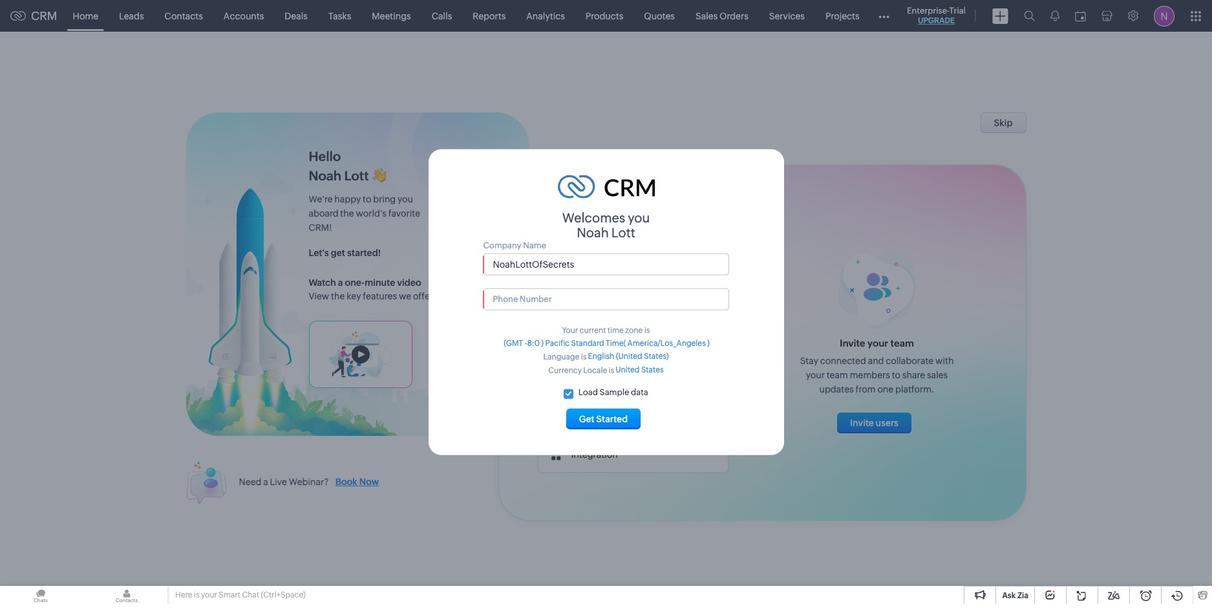 Task type: locate. For each thing, give the bounding box(es) containing it.
live
[[270, 477, 287, 487]]

create menu image
[[993, 8, 1009, 24]]

accounts link
[[213, 0, 274, 31]]

1 horizontal spatial you
[[628, 210, 650, 225]]

tasks link
[[318, 0, 362, 31]]

) right 8:0
[[542, 338, 544, 347]]

1 vertical spatial and
[[868, 356, 884, 366]]

1 horizontal spatial )
[[708, 338, 710, 347]]

connect to your email account
[[571, 367, 700, 377]]

contacts image
[[86, 586, 168, 604]]

data
[[631, 387, 649, 397], [661, 408, 680, 418]]

your down stay
[[806, 370, 825, 380]]

search image
[[1024, 10, 1035, 21]]

2 vertical spatial team
[[827, 370, 848, 380]]

invite your team up stay connected and collaborate with your team members to share sales updates from one platform.
[[840, 338, 914, 349]]

we're happy to bring you aboard the world's favorite crm!
[[309, 194, 420, 233]]

deals
[[285, 11, 308, 21]]

get
[[331, 248, 345, 258]]

0 vertical spatial you
[[398, 194, 413, 204]]

invite up current
[[571, 284, 595, 294]]

migrate
[[571, 408, 604, 418]]

) right america/los_angeles on the bottom of the page
[[708, 338, 710, 347]]

1 ) from the left
[[542, 338, 544, 347]]

aboard
[[309, 208, 339, 219]]

collaborate
[[886, 356, 934, 366]]

0 horizontal spatial you
[[398, 194, 413, 204]]

invite your team up time
[[571, 284, 641, 294]]

reports link
[[463, 0, 516, 31]]

1 vertical spatial team
[[891, 338, 914, 349]]

let's
[[309, 248, 329, 258]]

a inside the watch a one-minute video view the key features we offer
[[338, 277, 343, 288]]

0 horizontal spatial team
[[619, 284, 641, 294]]

invite users button
[[838, 413, 912, 433]]

English (United States) field
[[587, 349, 669, 360]]

0 horizontal spatial invite your team
[[571, 284, 641, 294]]

updates
[[820, 384, 854, 395]]

sample
[[600, 387, 630, 397]]

your
[[562, 325, 578, 335]]

noah
[[309, 168, 342, 183], [577, 225, 609, 240]]

crm left home link
[[31, 9, 57, 23]]

2 vertical spatial invite
[[850, 418, 874, 428]]

book now link
[[329, 477, 379, 487]]

profile element
[[1147, 0, 1183, 31]]

connect
[[571, 367, 608, 377]]

is right here
[[194, 590, 200, 600]]

0 horizontal spatial data
[[631, 387, 649, 397]]

book
[[335, 477, 357, 487]]

0 horizontal spatial crm
[[31, 9, 57, 23]]

tasks
[[328, 11, 351, 21]]

1 horizontal spatial lott
[[612, 225, 636, 240]]

is right "zone"
[[645, 325, 650, 335]]

1 horizontal spatial noah
[[577, 225, 609, 240]]

1 horizontal spatial team
[[827, 370, 848, 380]]

None text field
[[483, 288, 729, 310]]

crm down set up your crm
[[583, 237, 603, 247]]

states
[[641, 365, 664, 374]]

your right up
[[580, 214, 608, 229]]

0 horizontal spatial to
[[363, 194, 372, 204]]

(GMT -8:0 ) Pacific Standard Time( America/Los_Angeles ) field
[[503, 336, 710, 347]]

your left the smart
[[201, 590, 217, 600]]

)
[[542, 338, 544, 347], [708, 338, 710, 347]]

and inside stay connected and collaborate with your team members to share sales updates from one platform.
[[868, 356, 884, 366]]

1 horizontal spatial a
[[338, 277, 343, 288]]

favorite
[[389, 208, 420, 219]]

platform.
[[896, 384, 935, 395]]

noah inside welcomes you noah lott
[[577, 225, 609, 240]]

features
[[363, 291, 397, 301]]

your up stay connected and collaborate with your team members to share sales updates from one platform.
[[868, 338, 889, 349]]

your down (united
[[620, 367, 639, 377]]

0 vertical spatial a
[[338, 277, 343, 288]]

1 vertical spatial invite
[[840, 338, 866, 349]]

team
[[619, 284, 641, 294], [891, 338, 914, 349], [827, 370, 848, 380]]

your current time zone is (gmt -8:0 ) pacific standard time( america/los_angeles ) language is english (united states) currency locale is united states
[[504, 325, 710, 375]]

0 horizontal spatial a
[[263, 477, 268, 487]]

a
[[338, 277, 343, 288], [263, 477, 268, 487]]

one
[[878, 384, 894, 395]]

profile image
[[1154, 5, 1175, 26]]

configure
[[571, 325, 614, 336]]

existing
[[626, 408, 659, 418]]

the inside the watch a one-minute video view the key features we offer
[[331, 291, 345, 301]]

a left live
[[263, 477, 268, 487]]

team up collaborate
[[891, 338, 914, 349]]

1 vertical spatial crm
[[611, 214, 641, 229]]

team up updates
[[827, 370, 848, 380]]

1 vertical spatial lott
[[612, 225, 636, 240]]

watch
[[309, 277, 336, 288]]

crm!
[[309, 222, 332, 233]]

None text field
[[483, 253, 729, 275]]

you up favorite at left top
[[398, 194, 413, 204]]

to right locale
[[610, 367, 618, 377]]

products link
[[575, 0, 634, 31]]

smart
[[219, 590, 241, 600]]

team inside stay connected and collaborate with your team members to share sales updates from one platform.
[[827, 370, 848, 380]]

and
[[639, 237, 655, 247], [868, 356, 884, 366]]

make your crm smarter and more interactive
[[538, 237, 726, 247]]

your down up
[[562, 237, 581, 247]]

need
[[239, 477, 262, 487]]

your up time
[[597, 284, 617, 294]]

0 vertical spatial invite your team
[[571, 284, 641, 294]]

skip button
[[981, 112, 1027, 133]]

0 horizontal spatial and
[[639, 237, 655, 247]]

and up members
[[868, 356, 884, 366]]

None button
[[566, 408, 641, 429]]

2 vertical spatial crm
[[583, 237, 603, 247]]

a left one-
[[338, 277, 343, 288]]

home link
[[62, 0, 109, 31]]

smarter
[[605, 237, 637, 247]]

0 horizontal spatial lott
[[344, 168, 369, 183]]

invite inside button
[[850, 418, 874, 428]]

invite left users
[[850, 418, 874, 428]]

leads
[[119, 11, 144, 21]]

1 vertical spatial noah
[[577, 225, 609, 240]]

a for one-
[[338, 277, 343, 288]]

1 horizontal spatial and
[[868, 356, 884, 366]]

analytics link
[[516, 0, 575, 31]]

we're
[[309, 194, 333, 204]]

to inside stay connected and collaborate with your team members to share sales updates from one platform.
[[892, 370, 901, 380]]

United States field
[[615, 363, 664, 374]]

invite
[[571, 284, 595, 294], [840, 338, 866, 349], [850, 418, 874, 428]]

data right existing
[[661, 408, 680, 418]]

1 vertical spatial invite your team
[[840, 338, 914, 349]]

connected
[[821, 356, 866, 366]]

your
[[580, 214, 608, 229], [562, 237, 581, 247], [597, 284, 617, 294], [616, 325, 634, 336], [868, 338, 889, 349], [620, 367, 639, 377], [806, 370, 825, 380], [606, 408, 624, 418], [201, 590, 217, 600]]

crm link
[[10, 9, 57, 23]]

data down connect to your email account at the bottom
[[631, 387, 649, 397]]

1 vertical spatial a
[[263, 477, 268, 487]]

1 horizontal spatial crm
[[583, 237, 603, 247]]

to up world's
[[363, 194, 372, 204]]

0 vertical spatial lott
[[344, 168, 369, 183]]

0 vertical spatial noah
[[309, 168, 342, 183]]

migrate your existing data
[[571, 408, 680, 418]]

crm up smarter
[[611, 214, 641, 229]]

and left more
[[639, 237, 655, 247]]

load sample data
[[579, 387, 649, 397]]

you up make your crm smarter and more interactive
[[628, 210, 650, 225]]

the inside we're happy to bring you aboard the world's favorite crm!
[[340, 208, 354, 219]]

video
[[397, 277, 421, 288]]

0 horizontal spatial noah
[[309, 168, 342, 183]]

(gmt
[[504, 338, 523, 347]]

2 horizontal spatial to
[[892, 370, 901, 380]]

team up "zone"
[[619, 284, 641, 294]]

0 horizontal spatial )
[[542, 338, 544, 347]]

english
[[588, 351, 615, 360]]

watch a one-minute video view the key features we offer
[[309, 277, 433, 301]]

1 horizontal spatial data
[[661, 408, 680, 418]]

the left key
[[331, 291, 345, 301]]

2 horizontal spatial crm
[[611, 214, 641, 229]]

stay connected and collaborate with your team members to share sales updates from one platform.
[[800, 356, 954, 395]]

lott
[[344, 168, 369, 183], [612, 225, 636, 240]]

time(
[[606, 338, 626, 347]]

the down the happy
[[340, 208, 354, 219]]

0 vertical spatial the
[[340, 208, 354, 219]]

crm
[[31, 9, 57, 23], [611, 214, 641, 229], [583, 237, 603, 247]]

trial
[[950, 6, 966, 16]]

to left share
[[892, 370, 901, 380]]

leads link
[[109, 0, 154, 31]]

users
[[876, 418, 899, 428]]

you
[[398, 194, 413, 204], [628, 210, 650, 225]]

0 vertical spatial invite
[[571, 284, 595, 294]]

pacific
[[546, 338, 570, 347]]

minute
[[365, 277, 395, 288]]

is
[[645, 325, 650, 335], [581, 352, 587, 361], [609, 366, 615, 375], [194, 590, 200, 600]]

1 vertical spatial you
[[628, 210, 650, 225]]

invite up connected in the bottom right of the page
[[840, 338, 866, 349]]

set
[[538, 214, 558, 229]]

1 vertical spatial the
[[331, 291, 345, 301]]

calendar image
[[1075, 11, 1086, 21]]

locale
[[584, 366, 607, 375]]



Task type: describe. For each thing, give the bounding box(es) containing it.
accounts
[[224, 11, 264, 21]]

orders
[[720, 11, 749, 21]]

united
[[616, 365, 640, 374]]

we
[[399, 291, 411, 301]]

1 vertical spatial data
[[661, 408, 680, 418]]

skip
[[994, 117, 1013, 128]]

products
[[586, 11, 624, 21]]

load
[[579, 387, 598, 397]]

you inside we're happy to bring you aboard the world's favorite crm!
[[398, 194, 413, 204]]

home
[[73, 11, 98, 21]]

here is your smart chat (ctrl+space)
[[175, 590, 306, 600]]

(united
[[616, 351, 643, 360]]

signals image
[[1051, 10, 1060, 21]]

states)
[[644, 351, 669, 360]]

meetings
[[372, 11, 411, 21]]

hello
[[309, 149, 341, 164]]

hello noah lott
[[309, 149, 369, 183]]

quotes
[[644, 11, 675, 21]]

projects
[[826, 11, 860, 21]]

language
[[544, 352, 580, 361]]

from
[[856, 384, 876, 395]]

happy
[[335, 194, 361, 204]]

search element
[[1017, 0, 1043, 32]]

now
[[359, 477, 379, 487]]

welcomes
[[562, 210, 626, 225]]

offer
[[413, 291, 433, 301]]

welcomes you noah lott
[[562, 210, 650, 240]]

analytics
[[527, 11, 565, 21]]

you inside welcomes you noah lott
[[628, 210, 650, 225]]

(ctrl+space)
[[261, 590, 306, 600]]

calls link
[[421, 0, 463, 31]]

your inside stay connected and collaborate with your team members to share sales updates from one platform.
[[806, 370, 825, 380]]

upgrade
[[918, 16, 955, 25]]

contacts
[[165, 11, 203, 21]]

create menu element
[[985, 0, 1017, 31]]

ask zia
[[1003, 591, 1029, 600]]

signals element
[[1043, 0, 1068, 32]]

1 horizontal spatial invite your team
[[840, 338, 914, 349]]

chats image
[[0, 586, 81, 604]]

deals
[[636, 325, 659, 336]]

stay
[[800, 356, 819, 366]]

2 horizontal spatial team
[[891, 338, 914, 349]]

meetings link
[[362, 0, 421, 31]]

is left united
[[609, 366, 615, 375]]

0 vertical spatial and
[[639, 237, 655, 247]]

your down sample
[[606, 408, 624, 418]]

bring
[[373, 194, 396, 204]]

need a live webinar? book now
[[239, 477, 379, 487]]

here
[[175, 590, 192, 600]]

configure your deals pipeline
[[571, 325, 694, 336]]

8:0
[[527, 338, 540, 347]]

1 horizontal spatial to
[[610, 367, 618, 377]]

webinar?
[[289, 477, 329, 487]]

currency
[[549, 366, 582, 375]]

current
[[580, 325, 606, 335]]

up
[[561, 214, 577, 229]]

zone
[[626, 325, 643, 335]]

the for key
[[331, 291, 345, 301]]

the for world's
[[340, 208, 354, 219]]

-
[[525, 338, 527, 347]]

lott inside welcomes you noah lott
[[612, 225, 636, 240]]

with
[[936, 356, 954, 366]]

calls
[[432, 11, 452, 21]]

enterprise-
[[907, 6, 950, 16]]

share
[[903, 370, 926, 380]]

america/los_angeles
[[628, 338, 706, 347]]

is down standard
[[581, 352, 587, 361]]

sales
[[696, 11, 718, 21]]

0 vertical spatial team
[[619, 284, 641, 294]]

chat
[[242, 590, 259, 600]]

one-
[[345, 277, 365, 288]]

zia
[[1018, 591, 1029, 600]]

0 vertical spatial crm
[[31, 9, 57, 23]]

noah inside hello noah lott
[[309, 168, 342, 183]]

your up time(
[[616, 325, 634, 336]]

started!
[[347, 248, 381, 258]]

deals link
[[274, 0, 318, 31]]

2 ) from the left
[[708, 338, 710, 347]]

email
[[641, 367, 664, 377]]

enterprise-trial upgrade
[[907, 6, 966, 25]]

interactive
[[681, 237, 726, 247]]

a for live
[[263, 477, 268, 487]]

0 vertical spatial data
[[631, 387, 649, 397]]

crm image
[[558, 175, 655, 198]]

standard
[[571, 338, 604, 347]]

to inside we're happy to bring you aboard the world's favorite crm!
[[363, 194, 372, 204]]

key
[[347, 291, 361, 301]]

members
[[850, 370, 890, 380]]

ask
[[1003, 591, 1016, 600]]

lott inside hello noah lott
[[344, 168, 369, 183]]

pipeline
[[660, 325, 694, 336]]

invite users
[[850, 418, 899, 428]]

make
[[538, 237, 560, 247]]

sales orders
[[696, 11, 749, 21]]

services link
[[759, 0, 816, 31]]

contacts link
[[154, 0, 213, 31]]

sales orders link
[[686, 0, 759, 31]]

time
[[608, 325, 624, 335]]

services
[[769, 11, 805, 21]]



Task type: vqa. For each thing, say whether or not it's contained in the screenshot.


